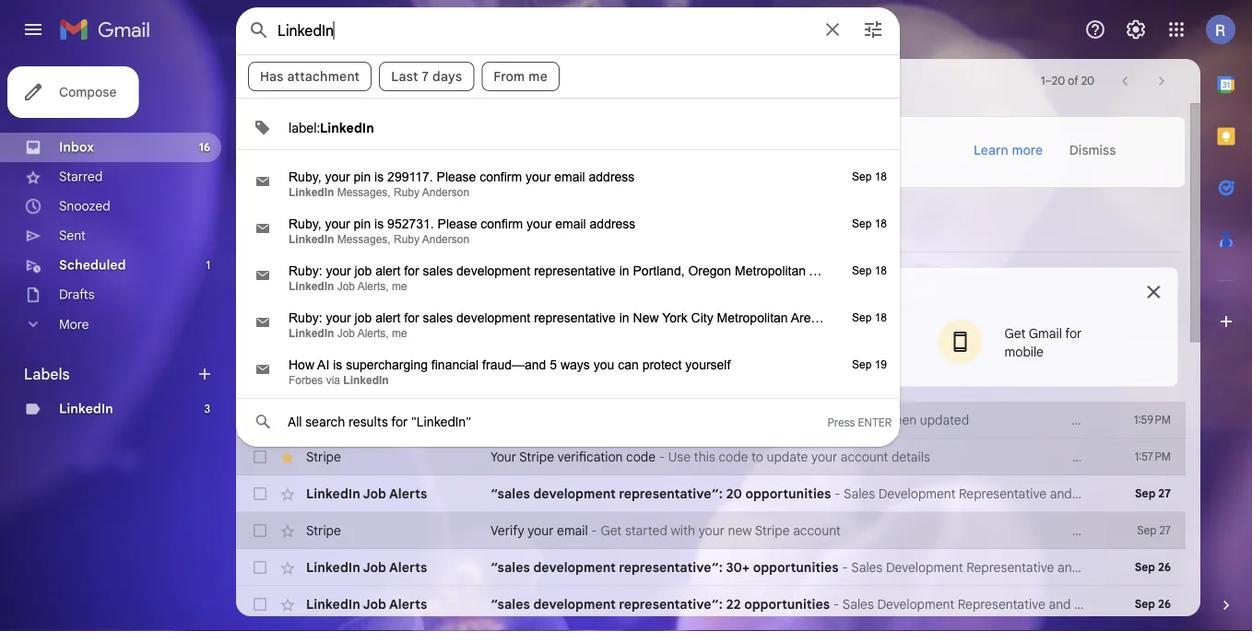 Task type: vqa. For each thing, say whether or not it's contained in the screenshot.
the development
yes



Task type: describe. For each thing, give the bounding box(es) containing it.
7
[[422, 68, 429, 84]]

0 horizontal spatial started
[[303, 285, 353, 303]]

messages, for 299117.
[[337, 186, 391, 199]]

has
[[260, 68, 284, 84]]

inbox
[[340, 344, 372, 360]]

16
[[199, 141, 210, 154]]

your up are
[[390, 134, 417, 150]]

in for portland,
[[619, 264, 629, 278]]

protect inside search field
[[642, 358, 682, 372]]

get started with gmail
[[274, 285, 430, 303]]

on
[[493, 154, 508, 171]]

customize
[[340, 326, 402, 342]]

alerts for "sales development representative": 20 opportunities -
[[389, 486, 427, 502]]

dismiss button
[[1056, 134, 1130, 167]]

enter
[[858, 416, 892, 430]]

0 vertical spatial of
[[1068, 74, 1079, 88]]

1:59 pm
[[1134, 414, 1171, 427]]

verify
[[491, 523, 524, 539]]

linkedin job alerts for "sales development representative": 22 opportunities
[[306, 597, 427, 613]]

confirm for 299117.
[[480, 170, 522, 184]]

0 vertical spatial area
[[809, 264, 836, 278]]

change
[[562, 326, 607, 342]]

alert for ruby: your job alert for sales development representative in portland, oregon metropolitan area has been created
[[375, 264, 401, 278]]

sep 27 for verify your email - get started with your new stripe account ‌ ‌ ‌ ‌ ‌ ‌ ‌ ‌ ‌ ‌ ‌ ‌ ‌ ‌ ‌ ‌ ‌ ‌ ‌ ‌ ‌ ‌ ‌ ‌ ‌ ‌ ‌ ‌ ‌ ‌ ‌ ‌ ‌ ‌ ‌ ‌ ‌ ‌ ‌ ‌ ‌ ‌ ‌ ‌ ‌ ‌ ‌ ‌ ‌ ‌ ‌ ‌ ‌ ‌ ‌ ‌ ‌ ‌ ‌ ‌ ‌ ‌ ‌ ‌ ‌ ‌ ‌ ‌ ‌ ‌ ‌ ‌ ‌ ‌ ‌ ‌ ‌ ‌ ‌ ‌
[[1137, 524, 1171, 538]]

profile
[[611, 326, 648, 342]]

we
[[320, 134, 339, 150]]

how
[[289, 358, 314, 372]]

updated
[[920, 412, 969, 428]]

compose button
[[7, 66, 139, 118]]

job for ruby: your job alert for sales development representative in new york city metropolitan area has been created
[[355, 311, 372, 325]]

messages, for 952731.
[[337, 233, 391, 246]]

"sales development representative": 20 opportunities -
[[491, 486, 844, 502]]

alerts, for ruby: your job alert for sales development representative in portland, oregon metropolitan area has been created
[[357, 280, 389, 293]]

email for ruby, your pin is 952731. please confirm your email address
[[555, 217, 586, 231]]

via
[[326, 374, 340, 387]]

your down get started with gmail
[[326, 311, 351, 325]]

"sales for "sales development representative": 20 opportunities -
[[491, 486, 530, 502]]

linkedin inside labels navigation
[[59, 401, 113, 417]]

"sales for "sales development representative": 22 opportunities -
[[491, 597, 530, 613]]

sep 18 for ruby: your job alert for sales development representative in portland, oregon metropolitan area has been created
[[852, 265, 887, 277]]

your right update
[[811, 449, 838, 465]]

press enter
[[828, 416, 892, 430]]

york
[[662, 311, 688, 325]]

label: linkedin
[[289, 120, 374, 136]]

linkedin job alerts, me element for portland,
[[289, 280, 827, 293]]

get for get gmail for mobile
[[1005, 326, 1026, 342]]

linkedin messages, ruby anderson for 952731.
[[289, 233, 469, 246]]

ai
[[317, 358, 330, 372]]

your stripe password has been updated ‌ ‌ ‌ ‌ ‌ ‌ ‌ ‌ ‌ ‌ ‌ ‌ ‌ ‌ ‌ ‌ ‌ ‌ ‌ ‌ ‌ ‌ ‌ ‌ ‌ ‌ ‌ ‌ ‌ ‌ ‌ ‌ ‌ ‌ ‌ ‌ ‌ ‌ ‌ ‌ ‌ ‌ ‌ ‌ ‌ ‌ ‌ ‌ ‌ ‌ ‌ ‌ ‌ ‌ ‌ ‌ ‌ ‌ ‌ ‌ ‌ ‌ ‌ ‌ ‌ ‌ ‌ ‌ ‌ ‌ ‌ ‌ ‌ ‌ ‌ ‌ ‌ ‌ ‌ ‌ ‌ ‌
[[736, 412, 1240, 428]]

press
[[828, 416, 855, 430]]

stripe inside your stripe password has been updated ‌ ‌ ‌ ‌ ‌ ‌ ‌ ‌ ‌ ‌ ‌ ‌ ‌ ‌ ‌ ‌ ‌ ‌ ‌ ‌ ‌ ‌ ‌ ‌ ‌ ‌ ‌ ‌ ‌ ‌ ‌ ‌ ‌ ‌ ‌ ‌ ‌ ‌ ‌ ‌ ‌ ‌ ‌ ‌ ‌ ‌ ‌ ‌ ‌ ‌ ‌ ‌ ‌ ‌ ‌ ‌ ‌ ‌ ‌ ‌ ‌ ‌ ‌ ‌ ‌ ‌ ‌ ‌ ‌ ‌ ‌ ‌ ‌ ‌ ‌ ‌ ‌ ‌ ‌ ‌ ‌ ‌ link
[[765, 412, 800, 428]]

inbox link
[[59, 139, 94, 155]]

learn more
[[974, 142, 1043, 158]]

1 horizontal spatial started
[[625, 523, 667, 539]]

your up get started with gmail
[[326, 264, 351, 278]]

city
[[691, 311, 713, 325]]

sep 18, 2023, 1:05 pm element
[[852, 265, 887, 278]]

1 vertical spatial gmail
[[390, 285, 430, 303]]

2 code from the left
[[719, 449, 748, 465]]

content
[[534, 154, 579, 171]]

to
[[752, 449, 763, 465]]

starred
[[59, 169, 103, 185]]

5 row from the top
[[236, 550, 1186, 586]]

ruby: your job alert for sales development representative in portland, oregon metropolitan area has been created
[[289, 264, 940, 278]]

linkedin messages, ruby anderson element for ruby, your pin is 952731. please confirm your email address
[[289, 233, 827, 246]]

opportunities for "sales development representative": 20 opportunities
[[746, 486, 831, 502]]

representative": for 22
[[619, 597, 723, 613]]

all
[[288, 414, 302, 430]]

label:
[[289, 120, 320, 136]]

how ai is supercharging financial fraud—and 5 ways you can protect yourself
[[289, 358, 731, 372]]

representative": for 20
[[619, 486, 723, 502]]

forbes via linkedin
[[289, 374, 389, 387]]

1 26 from the top
[[1158, 561, 1171, 575]]

5
[[550, 358, 557, 372]]

change profile image
[[562, 326, 648, 360]]

for inside get gmail for mobile
[[1065, 326, 1082, 342]]

your inside the customize your inbox
[[405, 326, 431, 342]]

learn
[[974, 142, 1009, 158]]

starred link
[[59, 169, 103, 185]]

dismiss
[[1069, 142, 1116, 158]]

emails.
[[627, 154, 668, 171]]

opportunities for "sales development representative": 22 opportunities
[[744, 597, 830, 613]]

in inside we protect your privacy ads in gmail are never based on the content of your emails.
[[345, 154, 356, 171]]

image
[[562, 344, 597, 360]]

pin for 952731.
[[354, 217, 371, 231]]

ruby: your job alert for sales development representative in new york city metropolitan area has been created element
[[289, 311, 922, 326]]

tab list inside get started with gmail main content
[[236, 201, 1186, 253]]

you
[[594, 358, 614, 372]]

gmail image
[[59, 11, 160, 48]]

"sales for "sales development representative": 30+ opportunities -
[[491, 560, 530, 576]]

please for 299117.
[[437, 170, 476, 184]]

sent link
[[59, 228, 86, 244]]

created inside ruby: your job alert for sales development representative in new york city metropolitan area has been created element
[[878, 311, 922, 325]]

1 for 1
[[206, 259, 210, 272]]

3
[[204, 403, 210, 416]]

representative": for 30+
[[619, 560, 723, 576]]

ruby, your pin is 299117. please confirm your email address
[[289, 170, 635, 184]]

snoozed
[[59, 198, 110, 214]]

1 vertical spatial area
[[791, 311, 818, 325]]

0 vertical spatial account
[[841, 449, 888, 465]]

alerts for "sales development representative": 22 opportunities -
[[389, 597, 427, 613]]

ads
[[320, 154, 342, 171]]

sep 18, 2023, 12:03 pm element
[[852, 218, 887, 231]]

me for new
[[392, 327, 407, 340]]

linkedin link
[[59, 401, 113, 417]]

primary
[[284, 218, 332, 234]]

privacy
[[421, 134, 466, 150]]

is for 952731.
[[374, 217, 384, 231]]

last
[[391, 68, 418, 84]]

with inside 'row'
[[671, 523, 695, 539]]

your down ruby, your pin is 299117. please confirm your email address element
[[527, 217, 552, 231]]

"sales development representative": 30+ opportunities -
[[491, 560, 851, 576]]

more button
[[0, 310, 221, 339]]

financial
[[431, 358, 479, 372]]

has attachment
[[260, 68, 360, 84]]

pin for 299117.
[[354, 170, 371, 184]]

2 linkedin job alerts from the top
[[306, 560, 427, 576]]

your stripe verification code - use this code to update your account details ‌ ‌ ‌ ‌ ‌ ‌ ‌ ‌ ‌ ‌ ‌ ‌ ‌ ‌ ‌ ‌ ‌ ‌ ‌ ‌ ‌ ‌ ‌ ‌ ‌ ‌ ‌ ‌ ‌ ‌ ‌ ‌ ‌ ‌ ‌ ‌ ‌ ‌ ‌ ‌ ‌ ‌ ‌ ‌ ‌ ‌ ‌ ‌ ‌ ‌ ‌ ‌ ‌ ‌ ‌ ‌ ‌ ‌ ‌ ‌ ‌ ‌ ‌ ‌ ‌ ‌ ‌ ‌ ‌ ‌ ‌ ‌ ‌ ‌ ‌ ‌ ‌ ‌
[[491, 449, 1188, 465]]

forbes
[[289, 374, 323, 387]]

1 sep 26 from the top
[[1135, 561, 1171, 575]]

clear search image
[[814, 11, 851, 48]]

1 horizontal spatial 20
[[1052, 74, 1065, 88]]

sep 19
[[852, 359, 887, 371]]

sep 18 for ruby: your job alert for sales development representative in new york city metropolitan area has been created
[[852, 312, 887, 324]]

linkedin job alerts, me for ruby: your job alert for sales development representative in new york city metropolitan area has been created
[[289, 327, 407, 340]]

verification
[[558, 449, 623, 465]]

are
[[395, 154, 414, 171]]

address for ruby, your pin is 952731. please confirm your email address
[[590, 217, 636, 231]]

in for new
[[619, 311, 629, 325]]

learn more button
[[961, 134, 1056, 167]]

ruby, for ruby, your pin is 299117. please confirm your email address
[[289, 170, 321, 184]]

supercharging
[[346, 358, 428, 372]]

oregon
[[688, 264, 731, 278]]

representative for portland,
[[534, 264, 616, 278]]

6 row from the top
[[236, 586, 1186, 623]]

2 sep 26 from the top
[[1135, 598, 1171, 612]]

27 for "sales development representative": 20 opportunities -
[[1159, 487, 1171, 501]]

your for your stripe verification code - use this code to update your account details ‌ ‌ ‌ ‌ ‌ ‌ ‌ ‌ ‌ ‌ ‌ ‌ ‌ ‌ ‌ ‌ ‌ ‌ ‌ ‌ ‌ ‌ ‌ ‌ ‌ ‌ ‌ ‌ ‌ ‌ ‌ ‌ ‌ ‌ ‌ ‌ ‌ ‌ ‌ ‌ ‌ ‌ ‌ ‌ ‌ ‌ ‌ ‌ ‌ ‌ ‌ ‌ ‌ ‌ ‌ ‌ ‌ ‌ ‌ ‌ ‌ ‌ ‌ ‌ ‌ ‌ ‌ ‌ ‌ ‌ ‌ ‌ ‌ ‌ ‌ ‌ ‌ ‌
[[491, 449, 516, 465]]

19
[[875, 359, 887, 371]]

anderson for 299117.
[[422, 186, 469, 199]]

confirm for 952731.
[[481, 217, 523, 231]]

of inside we protect your privacy ads in gmail are never based on the content of your emails.
[[582, 154, 594, 171]]

based
[[454, 154, 490, 171]]

more
[[1012, 142, 1043, 158]]

your left new
[[699, 523, 725, 539]]

22
[[726, 597, 741, 613]]

last 7 days
[[391, 68, 462, 84]]

support image
[[1084, 18, 1107, 41]]

2 alerts from the top
[[389, 560, 427, 576]]

is for 299117.
[[374, 170, 384, 184]]

Search mail text field
[[278, 21, 811, 40]]

list box inside search field
[[237, 105, 940, 432]]

18 for ruby, your pin is 299117. please confirm your email address
[[875, 171, 887, 183]]

your left emails. at the right of the page
[[598, 154, 624, 171]]

get started with gmail main content
[[236, 103, 1240, 632]]

4 row from the top
[[236, 513, 1186, 550]]

this
[[694, 449, 715, 465]]

never
[[418, 154, 450, 171]]

- for 20
[[835, 486, 840, 502]]

linkedin job alerts, me for ruby: your job alert for sales development representative in portland, oregon metropolitan area has been created
[[289, 280, 407, 293]]

results
[[349, 414, 388, 430]]

verify your email - get started with your new stripe account ‌ ‌ ‌ ‌ ‌ ‌ ‌ ‌ ‌ ‌ ‌ ‌ ‌ ‌ ‌ ‌ ‌ ‌ ‌ ‌ ‌ ‌ ‌ ‌ ‌ ‌ ‌ ‌ ‌ ‌ ‌ ‌ ‌ ‌ ‌ ‌ ‌ ‌ ‌ ‌ ‌ ‌ ‌ ‌ ‌ ‌ ‌ ‌ ‌ ‌ ‌ ‌ ‌ ‌ ‌ ‌ ‌ ‌ ‌ ‌ ‌ ‌ ‌ ‌ ‌ ‌ ‌ ‌ ‌ ‌ ‌ ‌ ‌ ‌ ‌ ‌ ‌ ‌ ‌ ‌
[[491, 523, 1105, 539]]

yourself
[[685, 358, 731, 372]]

2 vertical spatial get
[[601, 523, 622, 539]]

labels heading
[[24, 365, 195, 384]]



Task type: locate. For each thing, give the bounding box(es) containing it.
your up to
[[736, 412, 762, 428]]

1 vertical spatial sales
[[423, 311, 453, 325]]

1 vertical spatial your
[[491, 449, 516, 465]]

search refinement toolbar list box
[[237, 54, 899, 98]]

2 linkedin messages, ruby anderson from the top
[[289, 233, 469, 246]]

"sales development representative": 22 opportunities -
[[491, 597, 843, 613]]

email down ruby, your pin is 299117. please confirm your email address element
[[555, 217, 586, 231]]

1 vertical spatial ruby
[[394, 233, 420, 246]]

1 alerts from the top
[[389, 486, 427, 502]]

1 linkedin job alerts, me from the top
[[289, 280, 407, 293]]

list box containing label:
[[237, 105, 940, 432]]

2 job from the top
[[355, 311, 372, 325]]

scheduled link
[[59, 257, 126, 273]]

0 vertical spatial alert
[[375, 264, 401, 278]]

20 for "sales development representative": 20 opportunities -
[[726, 486, 742, 502]]

fraud—and
[[482, 358, 546, 372]]

sep 18
[[852, 171, 887, 183], [852, 218, 887, 230], [852, 265, 887, 277], [852, 312, 887, 324]]

1 representative from the top
[[534, 264, 616, 278]]

job
[[337, 280, 355, 293], [337, 327, 355, 340], [363, 486, 386, 502], [363, 560, 386, 576], [363, 597, 386, 613]]

1:57 pm
[[1135, 450, 1171, 464]]

sep 18 down sep 18, 2023, 12:02 pm element
[[852, 218, 887, 230]]

- for 22
[[833, 597, 839, 613]]

started
[[303, 285, 353, 303], [625, 523, 667, 539]]

0 horizontal spatial protect
[[342, 134, 387, 150]]

linkedin job alerts, me
[[289, 280, 407, 293], [289, 327, 407, 340]]

None search field
[[236, 7, 940, 447]]

1 vertical spatial has
[[822, 311, 843, 325]]

created inside ruby: your job alert for sales development representative in portland, oregon metropolitan area has been created element
[[896, 264, 940, 278]]

has right press
[[863, 412, 884, 428]]

get down primary
[[274, 285, 299, 303]]

1 linkedin messages, ruby anderson element from the top
[[289, 186, 827, 199]]

1 vertical spatial linkedin job alerts, me
[[289, 327, 407, 340]]

1 vertical spatial messages,
[[337, 233, 391, 246]]

sep 18, 2023, 12:02 pm element
[[852, 171, 887, 184]]

2 ruby, from the top
[[289, 217, 321, 231]]

pin
[[354, 170, 371, 184], [354, 217, 371, 231]]

ways
[[561, 358, 590, 372]]

opportunities right 22
[[744, 597, 830, 613]]

alerts, up 'customize' at left
[[357, 280, 389, 293]]

is left 952731. at the top
[[374, 217, 384, 231]]

1 vertical spatial protect
[[642, 358, 682, 372]]

2 ruby from the top
[[394, 233, 420, 246]]

1 sales from the top
[[423, 264, 453, 278]]

0 horizontal spatial 20
[[726, 486, 742, 502]]

0 vertical spatial ruby:
[[289, 264, 322, 278]]

1 alerts, from the top
[[357, 280, 389, 293]]

1 ruby: from the top
[[289, 264, 322, 278]]

in up profile
[[619, 311, 629, 325]]

representative": up "sales development representative": 22 opportunities -
[[619, 560, 723, 576]]

linkedin messages, ruby anderson
[[289, 186, 469, 199], [289, 233, 469, 246]]

your right on
[[526, 170, 551, 184]]

2 26 from the top
[[1158, 598, 1171, 612]]

20
[[1052, 74, 1065, 88], [1081, 74, 1095, 88], [726, 486, 742, 502]]

2 vertical spatial is
[[333, 358, 342, 372]]

1 ruby, from the top
[[289, 170, 321, 184]]

inbox
[[59, 139, 94, 155]]

20 down "support" image
[[1081, 74, 1095, 88]]

20 up dismiss button
[[1052, 74, 1065, 88]]

2 alert from the top
[[375, 311, 401, 325]]

2 linkedin messages, ruby anderson element from the top
[[289, 233, 827, 246]]

compose
[[59, 84, 117, 100]]

3 representative": from the top
[[619, 597, 723, 613]]

ruby, your pin is 952731. please confirm your email address
[[289, 217, 636, 231]]

1 linkedin job alerts, me element from the top
[[289, 280, 827, 293]]

1 vertical spatial linkedin messages, ruby anderson element
[[289, 233, 827, 246]]

row up "sales development representative": 20 opportunities -
[[236, 439, 1188, 476]]

has down sep 18, 2023, 12:03 pm element
[[840, 264, 861, 278]]

2 alerts, from the top
[[357, 327, 389, 340]]

new
[[728, 523, 752, 539]]

0 vertical spatial linkedin messages, ruby anderson
[[289, 186, 469, 199]]

linkedin messages, ruby anderson element for ruby, your pin is 299117. please confirm your email address
[[289, 186, 827, 199]]

952731.
[[387, 217, 434, 231]]

2 linkedin job alerts, me from the top
[[289, 327, 407, 340]]

labels navigation
[[0, 59, 236, 632]]

is right ai at the left bottom
[[333, 358, 342, 372]]

development
[[457, 264, 530, 278], [457, 311, 530, 325], [533, 486, 616, 502], [533, 560, 616, 576], [533, 597, 616, 613]]

customize your inbox
[[340, 326, 431, 360]]

0 vertical spatial your
[[736, 412, 762, 428]]

ruby:
[[289, 264, 322, 278], [289, 311, 322, 325]]

email inside the ruby, your pin is 952731. please confirm your email address element
[[555, 217, 586, 231]]

please for 952731.
[[438, 217, 477, 231]]

1 linkedin job alerts from the top
[[306, 486, 427, 502]]

linkedin job alerts, me up inbox
[[289, 327, 407, 340]]

0 vertical spatial get
[[274, 285, 299, 303]]

advanced search options image
[[855, 11, 892, 48]]

linkedin job alerts, me element
[[289, 280, 827, 293], [289, 327, 827, 340]]

has inside 'row'
[[863, 412, 884, 428]]

2 messages, from the top
[[337, 233, 391, 246]]

row up 30+
[[236, 513, 1186, 550]]

gmail left are
[[359, 154, 392, 171]]

-
[[659, 449, 665, 465], [835, 486, 840, 502], [591, 523, 597, 539], [842, 560, 848, 576], [833, 597, 839, 613]]

0 vertical spatial protect
[[342, 134, 387, 150]]

2 row from the top
[[236, 439, 1188, 476]]

your down 'ads'
[[325, 217, 350, 231]]

- for 30+
[[842, 560, 848, 576]]

sales
[[423, 264, 453, 278], [423, 311, 453, 325]]

1 inside labels navigation
[[206, 259, 210, 272]]

attachment
[[287, 68, 360, 84]]

your down we
[[325, 170, 350, 184]]

ruby, down we
[[289, 170, 321, 184]]

code left use
[[626, 449, 656, 465]]

2 pin from the top
[[354, 217, 371, 231]]

protect inside we protect your privacy ads in gmail are never based on the content of your emails.
[[342, 134, 387, 150]]

20 for 1 20 of 20
[[1081, 74, 1095, 88]]

1 vertical spatial ruby,
[[289, 217, 321, 231]]

20 up new
[[726, 486, 742, 502]]

alerts, up inbox
[[357, 327, 389, 340]]

linkedin messages, ruby anderson element down ruby, your pin is 299117. please confirm your email address element
[[289, 186, 827, 199]]

me up supercharging
[[392, 327, 407, 340]]

opportunities down update
[[746, 486, 831, 502]]

email up the ruby, your pin is 952731. please confirm your email address element
[[554, 170, 585, 184]]

18 for ruby: your job alert for sales development representative in new york city metropolitan area has been created
[[875, 312, 887, 324]]

ruby: your job alert for sales development representative in portland, oregon metropolitan area has been created element
[[289, 264, 940, 278]]

1 horizontal spatial code
[[719, 449, 748, 465]]

main menu image
[[22, 18, 44, 41]]

"linkedin"
[[411, 414, 471, 430]]

search mail image
[[243, 14, 276, 47]]

alert up get started with gmail
[[375, 264, 401, 278]]

email inside ruby, your pin is 299117. please confirm your email address element
[[554, 170, 585, 184]]

1 vertical spatial with
[[671, 523, 695, 539]]

1 linkedin messages, ruby anderson from the top
[[289, 186, 469, 199]]

address up ruby: your job alert for sales development representative in portland, oregon metropolitan area has been created
[[590, 217, 636, 231]]

0 horizontal spatial your
[[491, 449, 516, 465]]

tab list containing primary
[[236, 201, 1186, 253]]

18 up 19
[[875, 312, 887, 324]]

tab list
[[1201, 59, 1252, 565], [236, 201, 1186, 253]]

email inside 'row'
[[557, 523, 588, 539]]

18 for ruby: your job alert for sales development representative in portland, oregon metropolitan area has been created
[[875, 265, 887, 277]]

been down the sep 18, 2023, 1:05 pm element
[[846, 311, 875, 325]]

3 sep 18 from the top
[[852, 265, 887, 277]]

1 vertical spatial email
[[555, 217, 586, 231]]

ruby, your pin is 952731. please confirm your email address element
[[289, 217, 827, 231]]

we protect your privacy ads in gmail are never based on the content of your emails.
[[320, 134, 668, 171]]

1 vertical spatial is
[[374, 217, 384, 231]]

0 vertical spatial started
[[303, 285, 353, 303]]

sales for ruby: your job alert for sales development representative in new york city metropolitan area has been created
[[423, 311, 453, 325]]

me
[[529, 68, 548, 84], [392, 280, 407, 293], [392, 327, 407, 340]]

0 vertical spatial ruby
[[394, 186, 420, 199]]

is left are
[[374, 170, 384, 184]]

your stripe password has been updated ‌ ‌ ‌ ‌ ‌ ‌ ‌ ‌ ‌ ‌ ‌ ‌ ‌ ‌ ‌ ‌ ‌ ‌ ‌ ‌ ‌ ‌ ‌ ‌ ‌ ‌ ‌ ‌ ‌ ‌ ‌ ‌ ‌ ‌ ‌ ‌ ‌ ‌ ‌ ‌ ‌ ‌ ‌ ‌ ‌ ‌ ‌ ‌ ‌ ‌ ‌ ‌ ‌ ‌ ‌ ‌ ‌ ‌ ‌ ‌ ‌ ‌ ‌ ‌ ‌ ‌ ‌ ‌ ‌ ‌ ‌ ‌ ‌ ‌ ‌ ‌ ‌ ‌ ‌ ‌ ‌ ‌ link
[[491, 411, 1240, 430]]

0 horizontal spatial with
[[357, 285, 387, 303]]

0 vertical spatial is
[[374, 170, 384, 184]]

of up dismiss button
[[1068, 74, 1079, 88]]

drafts link
[[59, 287, 95, 303]]

3 alerts from the top
[[389, 597, 427, 613]]

1 vertical spatial opportunities
[[753, 560, 839, 576]]

1 ruby from the top
[[394, 186, 420, 199]]

confirm inside ruby, your pin is 299117. please confirm your email address element
[[480, 170, 522, 184]]

2 sep 18 from the top
[[852, 218, 887, 230]]

sep
[[852, 171, 872, 183], [852, 218, 872, 230], [852, 265, 872, 277], [852, 312, 872, 324], [852, 359, 872, 371], [1135, 487, 1156, 501], [1137, 524, 1157, 538], [1135, 561, 1155, 575], [1135, 598, 1155, 612]]

account down press enter
[[841, 449, 888, 465]]

has left sep 18, 2023, 1:13 pm element
[[822, 311, 843, 325]]

all search results for "linkedin"
[[288, 414, 471, 430]]

your
[[390, 134, 417, 150], [598, 154, 624, 171], [325, 170, 350, 184], [526, 170, 551, 184], [325, 217, 350, 231], [527, 217, 552, 231], [326, 264, 351, 278], [326, 311, 351, 325], [405, 326, 431, 342], [811, 449, 838, 465], [528, 523, 554, 539], [699, 523, 725, 539]]

1 vertical spatial account
[[793, 523, 841, 539]]

1 horizontal spatial your
[[736, 412, 762, 428]]

1 code from the left
[[626, 449, 656, 465]]

your inside your stripe password has been updated ‌ ‌ ‌ ‌ ‌ ‌ ‌ ‌ ‌ ‌ ‌ ‌ ‌ ‌ ‌ ‌ ‌ ‌ ‌ ‌ ‌ ‌ ‌ ‌ ‌ ‌ ‌ ‌ ‌ ‌ ‌ ‌ ‌ ‌ ‌ ‌ ‌ ‌ ‌ ‌ ‌ ‌ ‌ ‌ ‌ ‌ ‌ ‌ ‌ ‌ ‌ ‌ ‌ ‌ ‌ ‌ ‌ ‌ ‌ ‌ ‌ ‌ ‌ ‌ ‌ ‌ ‌ ‌ ‌ ‌ ‌ ‌ ‌ ‌ ‌ ‌ ‌ ‌ ‌ ‌ ‌ ‌ link
[[736, 412, 762, 428]]

1 vertical spatial 27
[[1160, 524, 1171, 538]]

your right verify
[[528, 523, 554, 539]]

2 sales from the top
[[423, 311, 453, 325]]

representative": down '"sales development representative": 30+ opportunities -'
[[619, 597, 723, 613]]

development for "sales development representative": 20 opportunities -
[[533, 486, 616, 502]]

2 vertical spatial opportunities
[[744, 597, 830, 613]]

ruby for 299117.
[[394, 186, 420, 199]]

20 inside get started with gmail main content
[[726, 486, 742, 502]]

linkedin job alerts for "sales development representative": 20 opportunities
[[306, 486, 427, 502]]

linkedin job alerts, me element for new
[[289, 327, 827, 340]]

protect right we
[[342, 134, 387, 150]]

0 vertical spatial please
[[437, 170, 476, 184]]

0 vertical spatial opportunities
[[746, 486, 831, 502]]

address up promotions tab
[[589, 170, 635, 184]]

search
[[305, 414, 345, 430]]

1 vertical spatial anderson
[[422, 233, 469, 246]]

0 vertical spatial linkedin job alerts, me
[[289, 280, 407, 293]]

0 horizontal spatial get
[[274, 285, 299, 303]]

address for ruby, your pin is 299117. please confirm your email address
[[589, 170, 635, 184]]

0 vertical spatial 26
[[1158, 561, 1171, 575]]

messages, down 952731. at the top
[[337, 233, 391, 246]]

0 vertical spatial me
[[529, 68, 548, 84]]

0 vertical spatial pin
[[354, 170, 371, 184]]

inbox tip region
[[251, 116, 1186, 188]]

4 sep 18 from the top
[[852, 312, 887, 324]]

2 vertical spatial "sales
[[491, 597, 530, 613]]

ruby
[[394, 186, 420, 199], [394, 233, 420, 246]]

2 anderson from the top
[[422, 233, 469, 246]]

2 vertical spatial me
[[392, 327, 407, 340]]

in right 'ads'
[[345, 154, 356, 171]]

get up mobile at the bottom of the page
[[1005, 326, 1026, 342]]

been inside 'row'
[[887, 412, 917, 428]]

primary tab
[[236, 201, 468, 253]]

job for ruby: your job alert for sales development representative in portland, oregon metropolitan area has been created
[[355, 264, 372, 278]]

the
[[511, 154, 531, 171]]

your for your stripe password has been updated ‌ ‌ ‌ ‌ ‌ ‌ ‌ ‌ ‌ ‌ ‌ ‌ ‌ ‌ ‌ ‌ ‌ ‌ ‌ ‌ ‌ ‌ ‌ ‌ ‌ ‌ ‌ ‌ ‌ ‌ ‌ ‌ ‌ ‌ ‌ ‌ ‌ ‌ ‌ ‌ ‌ ‌ ‌ ‌ ‌ ‌ ‌ ‌ ‌ ‌ ‌ ‌ ‌ ‌ ‌ ‌ ‌ ‌ ‌ ‌ ‌ ‌ ‌ ‌ ‌ ‌ ‌ ‌ ‌ ‌ ‌ ‌ ‌ ‌ ‌ ‌ ‌ ‌ ‌ ‌ ‌ ‌
[[736, 412, 762, 428]]

area left sep 18, 2023, 1:13 pm element
[[791, 311, 818, 325]]

1 vertical spatial alert
[[375, 311, 401, 325]]

1 anderson from the top
[[422, 186, 469, 199]]

sales up financial
[[423, 311, 453, 325]]

alerts, for ruby: your job alert for sales development representative in new york city metropolitan area has been created
[[357, 327, 389, 340]]

of right content
[[582, 154, 594, 171]]

18 down sep 18, 2023, 12:02 pm element
[[875, 218, 887, 230]]

1 vertical spatial metropolitan
[[717, 311, 788, 325]]

pin right 'ads'
[[354, 170, 371, 184]]

2 vertical spatial been
[[887, 412, 917, 428]]

none search field containing has attachment
[[236, 7, 940, 447]]

0 vertical spatial created
[[896, 264, 940, 278]]

alerts
[[389, 486, 427, 502], [389, 560, 427, 576], [389, 597, 427, 613]]

1 vertical spatial ruby:
[[289, 311, 322, 325]]

pin left 952731. at the top
[[354, 217, 371, 231]]

0 vertical spatial sep 26
[[1135, 561, 1171, 575]]

18 for ruby, your pin is 952731. please confirm your email address
[[875, 218, 887, 230]]

linkedin messages, ruby anderson for 299117.
[[289, 186, 469, 199]]

linkedin messages, ruby anderson down 299117.
[[289, 186, 469, 199]]

1 sep 18 from the top
[[852, 171, 887, 183]]

representative down promotions tab
[[534, 264, 616, 278]]

is
[[374, 170, 384, 184], [374, 217, 384, 231], [333, 358, 342, 372]]

sep 18 for ruby, your pin is 952731. please confirm your email address
[[852, 218, 887, 230]]

from
[[494, 68, 525, 84]]

anderson down ruby, your pin is 952731. please confirm your email address
[[422, 233, 469, 246]]

settings image
[[1125, 18, 1147, 41]]

0 vertical spatial job
[[355, 264, 372, 278]]

1 alert from the top
[[375, 264, 401, 278]]

confirm inside the ruby, your pin is 952731. please confirm your email address element
[[481, 217, 523, 231]]

with up '"sales development representative": 30+ opportunities -'
[[671, 523, 695, 539]]

created right the sep 18, 2023, 1:05 pm element
[[896, 264, 940, 278]]

please right 952731. at the top
[[438, 217, 477, 231]]

drafts
[[59, 287, 95, 303]]

1 vertical spatial please
[[438, 217, 477, 231]]

new
[[633, 311, 659, 325]]

1 for 1 20 of 20
[[1041, 74, 1045, 88]]

linkedin job alerts, me element up image
[[289, 327, 827, 340]]

2 vertical spatial linkedin job alerts
[[306, 597, 427, 613]]

18 down sep 18, 2023, 12:03 pm element
[[875, 265, 887, 277]]

linkedin
[[320, 120, 374, 136], [289, 186, 334, 199], [289, 233, 334, 246], [289, 280, 334, 293], [289, 327, 334, 340], [343, 374, 389, 387], [59, 401, 113, 417], [306, 486, 360, 502], [306, 560, 360, 576], [306, 597, 360, 613]]

0 vertical spatial representative":
[[619, 486, 723, 502]]

email
[[554, 170, 585, 184], [555, 217, 586, 231], [557, 523, 588, 539]]

30+
[[726, 560, 750, 576]]

linkedin job alerts
[[306, 486, 427, 502], [306, 560, 427, 576], [306, 597, 427, 613]]

metropolitan inside ruby: your job alert for sales development representative in new york city metropolitan area has been created element
[[717, 311, 788, 325]]

job
[[355, 264, 372, 278], [355, 311, 372, 325]]

been
[[864, 264, 893, 278], [846, 311, 875, 325], [887, 412, 917, 428]]

password
[[803, 412, 860, 428]]

0 vertical spatial sales
[[423, 264, 453, 278]]

more
[[59, 317, 89, 333]]

started down "sales development representative": 20 opportunities -
[[625, 523, 667, 539]]

development for "sales development representative": 30+ opportunities -
[[533, 560, 616, 576]]

sep 18 down sep 18, 2023, 12:03 pm element
[[852, 265, 887, 277]]

get inside get gmail for mobile
[[1005, 326, 1026, 342]]

row down this
[[236, 476, 1186, 513]]

representative": down use
[[619, 486, 723, 502]]

your up supercharging
[[405, 326, 431, 342]]

0 horizontal spatial code
[[626, 449, 656, 465]]

code left to
[[719, 449, 748, 465]]

details
[[892, 449, 930, 465]]

0 vertical spatial in
[[345, 154, 356, 171]]

gmail
[[359, 154, 392, 171], [390, 285, 430, 303], [1029, 326, 1062, 342]]

1 vertical spatial 26
[[1158, 598, 1171, 612]]

0 vertical spatial 27
[[1159, 487, 1171, 501]]

0 vertical spatial representative
[[534, 264, 616, 278]]

1 vertical spatial been
[[846, 311, 875, 325]]

me for portland,
[[392, 280, 407, 293]]

alert up 'customize' at left
[[375, 311, 401, 325]]

ruby, your pin is 299117. please confirm your email address element
[[289, 170, 827, 184]]

1
[[1041, 74, 1045, 88], [206, 259, 210, 272]]

1 vertical spatial job
[[355, 311, 372, 325]]

linkedin messages, ruby anderson element
[[289, 186, 827, 199], [289, 233, 827, 246]]

ruby for 952731.
[[394, 233, 420, 246]]

299117.
[[387, 170, 433, 184]]

0 horizontal spatial of
[[582, 154, 594, 171]]

been down sep 18, 2023, 12:03 pm element
[[864, 264, 893, 278]]

1 row from the top
[[236, 402, 1240, 439]]

sep 18 for ruby, your pin is 299117. please confirm your email address
[[852, 171, 887, 183]]

ruby: down primary
[[289, 264, 322, 278]]

26
[[1158, 561, 1171, 575], [1158, 598, 1171, 612]]

row
[[236, 402, 1240, 439], [236, 439, 1188, 476], [236, 476, 1186, 513], [236, 513, 1186, 550], [236, 550, 1186, 586], [236, 586, 1186, 623]]

0 vertical spatial has
[[840, 264, 861, 278]]

1 job from the top
[[355, 264, 372, 278]]

row up to
[[236, 402, 1240, 439]]

2 18 from the top
[[875, 218, 887, 230]]

protect right can
[[642, 358, 682, 372]]

email for ruby, your pin is 299117. please confirm your email address
[[554, 170, 585, 184]]

list box
[[237, 105, 940, 432]]

1 vertical spatial sep 27
[[1137, 524, 1171, 538]]

2 linkedin job alerts, me element from the top
[[289, 327, 827, 340]]

0 vertical spatial "sales
[[491, 486, 530, 502]]

1 vertical spatial representative
[[534, 311, 616, 325]]

0 vertical spatial alerts
[[389, 486, 427, 502]]

1 18 from the top
[[875, 171, 887, 183]]

3 row from the top
[[236, 476, 1186, 513]]

1 vertical spatial address
[[590, 217, 636, 231]]

get
[[274, 285, 299, 303], [1005, 326, 1026, 342], [601, 523, 622, 539]]

1 representative": from the top
[[619, 486, 723, 502]]

1 vertical spatial sep 26
[[1135, 598, 1171, 612]]

linkedin job alerts, me element up change
[[289, 280, 827, 293]]

ruby, for ruby, your pin is 952731. please confirm your email address
[[289, 217, 321, 231]]

your
[[736, 412, 762, 428], [491, 449, 516, 465]]

linkedin messages, ruby anderson element down the ruby, your pin is 952731. please confirm your email address element
[[289, 233, 827, 246]]

labels
[[24, 365, 70, 384]]

1 horizontal spatial of
[[1068, 74, 1079, 88]]

2 vertical spatial alerts
[[389, 597, 427, 613]]

2 vertical spatial gmail
[[1029, 326, 1062, 342]]

gmail inside we protect your privacy ads in gmail are never based on the content of your emails.
[[359, 154, 392, 171]]

in left portland,
[[619, 264, 629, 278]]

update
[[767, 449, 808, 465]]

get for get started with gmail
[[274, 285, 299, 303]]

gmail inside get gmail for mobile
[[1029, 326, 1062, 342]]

3 "sales from the top
[[491, 597, 530, 613]]

metropolitan inside ruby: your job alert for sales development representative in portland, oregon metropolitan area has been created element
[[735, 264, 806, 278]]

sent
[[59, 228, 86, 244]]

0 vertical spatial linkedin job alerts, me element
[[289, 280, 827, 293]]

metropolitan right oregon
[[735, 264, 806, 278]]

how ai is supercharging financial fraud—and 5 ways you can protect yourself element
[[289, 358, 827, 373]]

snoozed link
[[59, 198, 110, 214]]

0 vertical spatial ruby,
[[289, 170, 321, 184]]

opportunities
[[746, 486, 831, 502], [753, 560, 839, 576], [744, 597, 830, 613]]

refresh image
[[306, 72, 325, 90]]

1 horizontal spatial 1
[[1041, 74, 1045, 88]]

opportunities for "sales development representative": 30+ opportunities
[[753, 560, 839, 576]]

get down "sales development representative": 20 opportunities -
[[601, 523, 622, 539]]

1 "sales from the top
[[491, 486, 530, 502]]

scheduled
[[59, 257, 126, 273]]

started up 'customize' at left
[[303, 285, 353, 303]]

18 up sep 18, 2023, 12:03 pm element
[[875, 171, 887, 183]]

1 vertical spatial linkedin job alerts
[[306, 560, 427, 576]]

sales down ruby, your pin is 952731. please confirm your email address
[[423, 264, 453, 278]]

1 horizontal spatial with
[[671, 523, 695, 539]]

linkedin messages, ruby anderson down 952731. at the top
[[289, 233, 469, 246]]

account right new
[[793, 523, 841, 539]]

alert for ruby: your job alert for sales development representative in new york city metropolitan area has been created
[[375, 311, 401, 325]]

linkedin job alerts, me up 'customize' at left
[[289, 280, 407, 293]]

gmail up mobile at the bottom of the page
[[1029, 326, 1062, 342]]

representative for new
[[534, 311, 616, 325]]

0 vertical spatial been
[[864, 264, 893, 278]]

"sales
[[491, 486, 530, 502], [491, 560, 530, 576], [491, 597, 530, 613]]

please down privacy
[[437, 170, 476, 184]]

job up 'customize' at left
[[355, 311, 372, 325]]

ruby down 952731. at the top
[[394, 233, 420, 246]]

ruby: for ruby: your job alert for sales development representative in new york city metropolitan area has been created
[[289, 311, 322, 325]]

promotions tab
[[469, 201, 702, 253]]

1 messages, from the top
[[337, 186, 391, 199]]

job up get started with gmail
[[355, 264, 372, 278]]

1 vertical spatial confirm
[[481, 217, 523, 231]]

messages, up primary "tab"
[[337, 186, 391, 199]]

email right verify
[[557, 523, 588, 539]]

confirm
[[480, 170, 522, 184], [481, 217, 523, 231]]

1 vertical spatial alerts
[[389, 560, 427, 576]]

sep 18 down the sep 18, 2023, 1:05 pm element
[[852, 312, 887, 324]]

2 "sales from the top
[[491, 560, 530, 576]]

area left the sep 18, 2023, 1:05 pm element
[[809, 264, 836, 278]]

sep 27
[[1135, 487, 1171, 501], [1137, 524, 1171, 538]]

4 18 from the top
[[875, 312, 887, 324]]

anderson down ruby, your pin is 299117. please confirm your email address at the top of page
[[422, 186, 469, 199]]

ruby: for ruby: your job alert for sales development representative in portland, oregon metropolitan area has been created
[[289, 264, 322, 278]]

development for "sales development representative": 22 opportunities -
[[533, 597, 616, 613]]

promotions
[[517, 218, 586, 234]]

0 vertical spatial alerts,
[[357, 280, 389, 293]]

messages,
[[337, 186, 391, 199], [337, 233, 391, 246]]

me inside list box
[[529, 68, 548, 84]]

opportunities down verify your email - get started with your new stripe account ‌ ‌ ‌ ‌ ‌ ‌ ‌ ‌ ‌ ‌ ‌ ‌ ‌ ‌ ‌ ‌ ‌ ‌ ‌ ‌ ‌ ‌ ‌ ‌ ‌ ‌ ‌ ‌ ‌ ‌ ‌ ‌ ‌ ‌ ‌ ‌ ‌ ‌ ‌ ‌ ‌ ‌ ‌ ‌ ‌ ‌ ‌ ‌ ‌ ‌ ‌ ‌ ‌ ‌ ‌ ‌ ‌ ‌ ‌ ‌ ‌ ‌ ‌ ‌ ‌ ‌ ‌ ‌ ‌ ‌ ‌ ‌ ‌ ‌ ‌ ‌ ‌ ‌ ‌ ‌
[[753, 560, 839, 576]]

1 vertical spatial started
[[625, 523, 667, 539]]

get gmail for mobile
[[1005, 326, 1082, 360]]

0 vertical spatial 1
[[1041, 74, 1045, 88]]

3 18 from the top
[[875, 265, 887, 277]]

me up 'customize' at left
[[392, 280, 407, 293]]

1 pin from the top
[[354, 170, 371, 184]]

2 horizontal spatial 20
[[1081, 74, 1095, 88]]

anderson for 952731.
[[422, 233, 469, 246]]

ruby, down 'ads'
[[289, 217, 321, 231]]

sep 27 for "sales development representative": 20 opportunities -
[[1135, 487, 1171, 501]]

been up details
[[887, 412, 917, 428]]

1 horizontal spatial tab list
[[1201, 59, 1252, 565]]

0 vertical spatial anderson
[[422, 186, 469, 199]]

2 representative": from the top
[[619, 560, 723, 576]]

2 ruby: from the top
[[289, 311, 322, 325]]

27 for verify your email - get started with your new stripe account ‌ ‌ ‌ ‌ ‌ ‌ ‌ ‌ ‌ ‌ ‌ ‌ ‌ ‌ ‌ ‌ ‌ ‌ ‌ ‌ ‌ ‌ ‌ ‌ ‌ ‌ ‌ ‌ ‌ ‌ ‌ ‌ ‌ ‌ ‌ ‌ ‌ ‌ ‌ ‌ ‌ ‌ ‌ ‌ ‌ ‌ ‌ ‌ ‌ ‌ ‌ ‌ ‌ ‌ ‌ ‌ ‌ ‌ ‌ ‌ ‌ ‌ ‌ ‌ ‌ ‌ ‌ ‌ ‌ ‌ ‌ ‌ ‌ ‌ ‌ ‌ ‌ ‌ ‌ ‌
[[1160, 524, 1171, 538]]

3 linkedin job alerts from the top
[[306, 597, 427, 613]]

2 representative from the top
[[534, 311, 616, 325]]

1 vertical spatial get
[[1005, 326, 1026, 342]]

your up verify
[[491, 449, 516, 465]]

sep 18, 2023, 1:13 pm element
[[852, 312, 887, 325]]

sales for ruby: your job alert for sales development representative in portland, oregon metropolitan area has been created
[[423, 264, 453, 278]]

in
[[345, 154, 356, 171], [619, 264, 629, 278], [619, 311, 629, 325]]

0 vertical spatial with
[[357, 285, 387, 303]]

1 vertical spatial 1
[[206, 259, 210, 272]]

sep 19, 2023, 7:58 am element
[[852, 359, 887, 372]]

0 vertical spatial address
[[589, 170, 635, 184]]

0 vertical spatial messages,
[[337, 186, 391, 199]]

0 vertical spatial metropolitan
[[735, 264, 806, 278]]

0 horizontal spatial tab list
[[236, 201, 1186, 253]]



